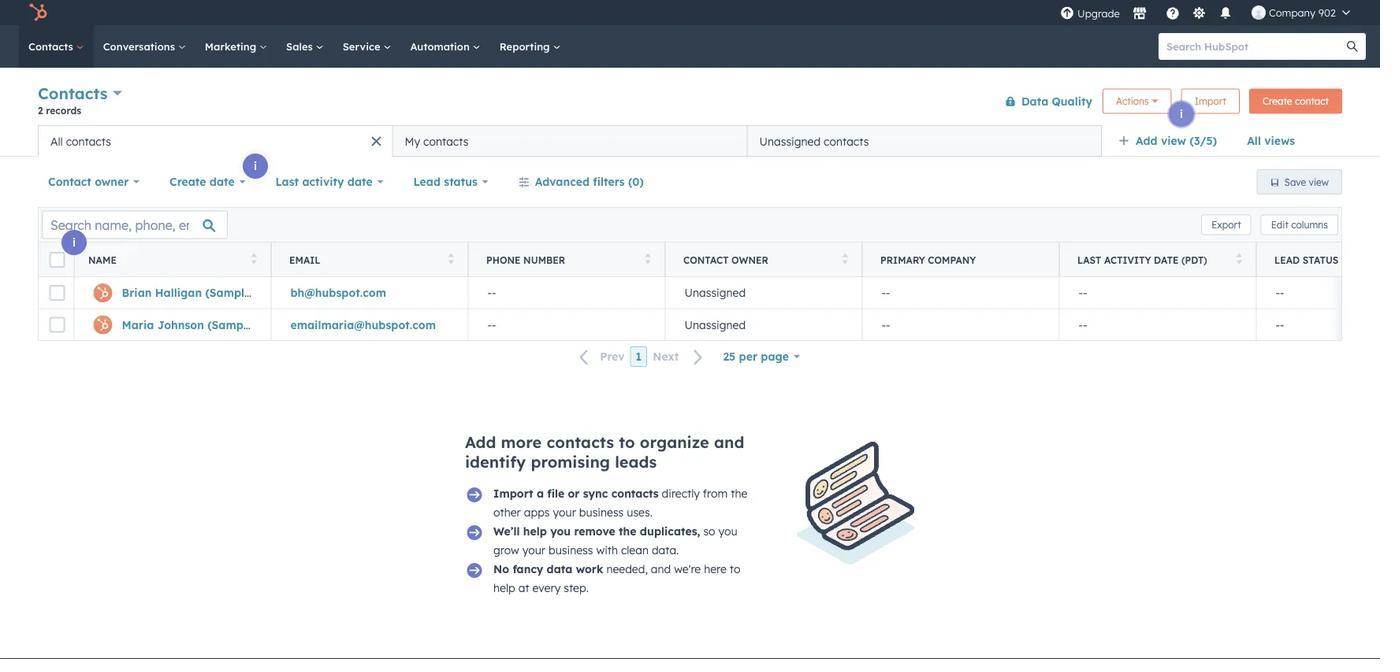 Task type: locate. For each thing, give the bounding box(es) containing it.
0 vertical spatial add
[[1136, 134, 1158, 148]]

data quality button
[[995, 86, 1094, 117]]

0 horizontal spatial and
[[651, 563, 671, 577]]

1 vertical spatial i
[[254, 159, 257, 173]]

your down "file"
[[553, 506, 576, 520]]

the up clean
[[619, 525, 637, 539]]

0 vertical spatial the
[[731, 487, 748, 501]]

press to sort. image for contact owner
[[842, 253, 848, 265]]

0 horizontal spatial all
[[50, 134, 63, 148]]

0 horizontal spatial owner
[[95, 175, 129, 189]]

1 vertical spatial create
[[170, 175, 206, 189]]

create
[[1263, 95, 1293, 107], [170, 175, 206, 189]]

contact
[[1295, 95, 1329, 107]]

0 vertical spatial lead
[[413, 175, 441, 189]]

0 horizontal spatial last
[[275, 175, 299, 189]]

2 press to sort. element from the left
[[448, 253, 454, 267]]

contact) down email
[[254, 286, 302, 300]]

more
[[501, 433, 542, 453]]

1 horizontal spatial press to sort. image
[[645, 253, 651, 265]]

0 vertical spatial create
[[1263, 95, 1293, 107]]

add view (3/5)
[[1136, 134, 1217, 148]]

next button
[[647, 347, 713, 368]]

1 vertical spatial to
[[730, 563, 741, 577]]

0 vertical spatial owner
[[95, 175, 129, 189]]

all down 2 records
[[50, 134, 63, 148]]

1 unassigned button from the top
[[665, 278, 863, 309]]

import up other
[[494, 487, 533, 501]]

to
[[619, 433, 635, 453], [730, 563, 741, 577]]

create left contact
[[1263, 95, 1293, 107]]

so
[[704, 525, 716, 539]]

1 date from the left
[[210, 175, 235, 189]]

2 unassigned button from the top
[[665, 309, 863, 341]]

1 vertical spatial and
[[651, 563, 671, 577]]

0 horizontal spatial add
[[465, 433, 496, 453]]

view for add
[[1161, 134, 1187, 148]]

directly from the other apps your business uses.
[[494, 487, 748, 520]]

contact owner
[[48, 175, 129, 189], [684, 254, 769, 266]]

last activity date
[[275, 175, 373, 189]]

0 vertical spatial view
[[1161, 134, 1187, 148]]

(sample down the brian halligan (sample contact) link
[[208, 318, 253, 332]]

i down all contacts 'button' at left top
[[254, 159, 257, 173]]

0 vertical spatial import
[[1195, 95, 1227, 107]]

import
[[1195, 95, 1227, 107], [494, 487, 533, 501]]

and up "from"
[[714, 433, 745, 453]]

to right here
[[730, 563, 741, 577]]

1 horizontal spatial i
[[254, 159, 257, 173]]

0 horizontal spatial view
[[1161, 134, 1187, 148]]

company 902 button
[[1243, 0, 1360, 25]]

lead status button
[[403, 166, 499, 198]]

menu containing company 902
[[1059, 0, 1362, 25]]

1 vertical spatial the
[[619, 525, 637, 539]]

emailmaria@hubspot.com link
[[291, 318, 436, 332]]

25
[[723, 350, 736, 364]]

the
[[731, 487, 748, 501], [619, 525, 637, 539]]

1 vertical spatial contact
[[684, 254, 729, 266]]

1 vertical spatial unassigned
[[685, 286, 746, 300]]

marketing link
[[195, 25, 277, 68]]

0 vertical spatial i
[[1180, 107, 1184, 121]]

0 horizontal spatial i
[[72, 236, 76, 250]]

settings link
[[1190, 4, 1209, 21]]

contacts
[[28, 40, 76, 53], [38, 84, 108, 103]]

0 vertical spatial (sample
[[205, 286, 251, 300]]

press to sort. image for email
[[448, 253, 454, 265]]

1 horizontal spatial help
[[523, 525, 547, 539]]

0 vertical spatial your
[[553, 506, 576, 520]]

last
[[275, 175, 299, 189], [1078, 254, 1102, 266]]

0 vertical spatial unassigned
[[760, 134, 821, 148]]

0 horizontal spatial press to sort. image
[[448, 253, 454, 265]]

1 horizontal spatial your
[[553, 506, 576, 520]]

press to sort. image
[[251, 253, 257, 265], [645, 253, 651, 265], [842, 253, 848, 265]]

i button up add view (3/5)
[[1169, 102, 1195, 127]]

help down no
[[494, 582, 515, 596]]

to left organize
[[619, 433, 635, 453]]

1 horizontal spatial to
[[730, 563, 741, 577]]

2 horizontal spatial press to sort. image
[[842, 253, 848, 265]]

fancy
[[513, 563, 543, 577]]

0 vertical spatial help
[[523, 525, 547, 539]]

views
[[1265, 134, 1296, 148]]

5 press to sort. element from the left
[[1237, 253, 1243, 267]]

0 horizontal spatial contact owner
[[48, 175, 129, 189]]

0 vertical spatial to
[[619, 433, 635, 453]]

1 vertical spatial view
[[1309, 176, 1329, 188]]

3 press to sort. image from the left
[[842, 253, 848, 265]]

search button
[[1340, 33, 1366, 60]]

1 vertical spatial last
[[1078, 254, 1102, 266]]

halligan
[[155, 286, 202, 300]]

import inside button
[[1195, 95, 1227, 107]]

unassigned contacts button
[[747, 125, 1102, 157]]

data quality
[[1022, 94, 1093, 108]]

2 press to sort. image from the left
[[645, 253, 651, 265]]

owner inside "popup button"
[[95, 175, 129, 189]]

2 vertical spatial i button
[[62, 230, 87, 255]]

all contacts button
[[38, 125, 393, 157]]

0 horizontal spatial press to sort. image
[[251, 253, 257, 265]]

view for save
[[1309, 176, 1329, 188]]

help image
[[1166, 7, 1180, 21]]

1 vertical spatial contact)
[[256, 318, 304, 332]]

1 vertical spatial add
[[465, 433, 496, 453]]

columns
[[1292, 219, 1329, 231]]

data
[[547, 563, 573, 577]]

you
[[550, 525, 571, 539], [719, 525, 738, 539]]

import up (3/5)
[[1195, 95, 1227, 107]]

4 press to sort. element from the left
[[842, 253, 848, 267]]

lead inside 'popup button'
[[413, 175, 441, 189]]

(sample up maria johnson (sample contact)
[[205, 286, 251, 300]]

press to sort. element
[[251, 253, 257, 267], [448, 253, 454, 267], [645, 253, 651, 267], [842, 253, 848, 267], [1237, 253, 1243, 267]]

create inside button
[[1263, 95, 1293, 107]]

a
[[537, 487, 544, 501]]

add inside popup button
[[1136, 134, 1158, 148]]

1 vertical spatial lead
[[1275, 254, 1300, 266]]

contact) down bh@hubspot.com link
[[256, 318, 304, 332]]

add left more
[[465, 433, 496, 453]]

2 all from the left
[[50, 134, 63, 148]]

press to sort. element for email
[[448, 253, 454, 267]]

1 press to sort. image from the left
[[448, 253, 454, 265]]

so you grow your business with clean data.
[[494, 525, 738, 558]]

0 horizontal spatial your
[[522, 544, 546, 558]]

0 horizontal spatial to
[[619, 433, 635, 453]]

at
[[519, 582, 530, 596]]

-
[[488, 286, 492, 300], [492, 286, 496, 300], [882, 286, 886, 300], [886, 286, 891, 300], [1079, 286, 1083, 300], [1083, 286, 1088, 300], [1276, 286, 1280, 300], [1280, 286, 1285, 300], [488, 318, 492, 332], [492, 318, 496, 332], [882, 318, 886, 332], [886, 318, 891, 332], [1079, 318, 1083, 332], [1083, 318, 1088, 332], [1276, 318, 1280, 332], [1280, 318, 1285, 332]]

0 vertical spatial business
[[579, 506, 624, 520]]

2 horizontal spatial i
[[1180, 107, 1184, 121]]

1 horizontal spatial last
[[1078, 254, 1102, 266]]

view left (3/5)
[[1161, 134, 1187, 148]]

your inside the "so you grow your business with clean data."
[[522, 544, 546, 558]]

1 vertical spatial owner
[[732, 254, 769, 266]]

1 horizontal spatial press to sort. image
[[1237, 253, 1243, 265]]

1 button
[[630, 347, 647, 367]]

all for all views
[[1247, 134, 1261, 148]]

all left views
[[1247, 134, 1261, 148]]

page
[[761, 350, 789, 364]]

menu
[[1059, 0, 1362, 25]]

3 press to sort. element from the left
[[645, 253, 651, 267]]

date down all contacts 'button' at left top
[[210, 175, 235, 189]]

0 horizontal spatial date
[[210, 175, 235, 189]]

1 horizontal spatial create
[[1263, 95, 1293, 107]]

0 vertical spatial i button
[[1169, 102, 1195, 127]]

contacts banner
[[38, 81, 1343, 125]]

all inside 'button'
[[50, 134, 63, 148]]

your up fancy
[[522, 544, 546, 558]]

create date
[[170, 175, 235, 189]]

1 horizontal spatial lead
[[1275, 254, 1300, 266]]

contacts inside add more contacts to organize and identify promising leads
[[547, 433, 614, 453]]

marketing
[[205, 40, 259, 53]]

0 vertical spatial contact)
[[254, 286, 302, 300]]

to inside add more contacts to organize and identify promising leads
[[619, 433, 635, 453]]

1 horizontal spatial you
[[719, 525, 738, 539]]

view inside popup button
[[1161, 134, 1187, 148]]

owner
[[95, 175, 129, 189], [732, 254, 769, 266]]

1 horizontal spatial and
[[714, 433, 745, 453]]

25 per page
[[723, 350, 789, 364]]

0 vertical spatial last
[[275, 175, 299, 189]]

add inside add more contacts to organize and identify promising leads
[[465, 433, 496, 453]]

0 vertical spatial contact owner
[[48, 175, 129, 189]]

create down all contacts 'button' at left top
[[170, 175, 206, 189]]

hubspot link
[[19, 3, 59, 22]]

1 horizontal spatial view
[[1309, 176, 1329, 188]]

1 horizontal spatial all
[[1247, 134, 1261, 148]]

create inside popup button
[[170, 175, 206, 189]]

(sample
[[205, 286, 251, 300], [208, 318, 253, 332]]

1 horizontal spatial owner
[[732, 254, 769, 266]]

mateo roberts image
[[1252, 6, 1266, 20]]

2 you from the left
[[719, 525, 738, 539]]

add down actions popup button
[[1136, 134, 1158, 148]]

1 vertical spatial import
[[494, 487, 533, 501]]

data
[[1022, 94, 1049, 108]]

1 horizontal spatial date
[[348, 175, 373, 189]]

here
[[704, 563, 727, 577]]

import for import
[[1195, 95, 1227, 107]]

0 horizontal spatial help
[[494, 582, 515, 596]]

0 vertical spatial and
[[714, 433, 745, 453]]

date
[[210, 175, 235, 189], [348, 175, 373, 189]]

notifications image
[[1219, 7, 1233, 21]]

2 date from the left
[[348, 175, 373, 189]]

(3/5)
[[1190, 134, 1217, 148]]

you right so
[[719, 525, 738, 539]]

i button
[[1169, 102, 1195, 127], [243, 154, 268, 179], [62, 230, 87, 255]]

press to sort. image
[[448, 253, 454, 265], [1237, 253, 1243, 265]]

create contact
[[1263, 95, 1329, 107]]

date inside popup button
[[210, 175, 235, 189]]

contact owner inside "popup button"
[[48, 175, 129, 189]]

2 press to sort. image from the left
[[1237, 253, 1243, 265]]

primary company
[[881, 254, 976, 266]]

1 horizontal spatial import
[[1195, 95, 1227, 107]]

bh@hubspot.com link
[[291, 286, 386, 300]]

1 all from the left
[[1247, 134, 1261, 148]]

all views
[[1247, 134, 1296, 148]]

business up we'll help you remove the duplicates,
[[579, 506, 624, 520]]

status
[[1303, 254, 1339, 266]]

1 horizontal spatial the
[[731, 487, 748, 501]]

other
[[494, 506, 521, 520]]

and down data.
[[651, 563, 671, 577]]

contact)
[[254, 286, 302, 300], [256, 318, 304, 332]]

1 vertical spatial i button
[[243, 154, 268, 179]]

1 vertical spatial contacts
[[38, 84, 108, 103]]

quality
[[1052, 94, 1093, 108]]

contacts for all contacts
[[66, 134, 111, 148]]

emailmaria@hubspot.com button
[[271, 309, 468, 341]]

1 vertical spatial business
[[549, 544, 593, 558]]

contacts down hubspot link
[[28, 40, 76, 53]]

unassigned for bh@hubspot.com
[[685, 286, 746, 300]]

i button left name
[[62, 230, 87, 255]]

0 vertical spatial contact
[[48, 175, 91, 189]]

you left remove
[[550, 525, 571, 539]]

0 horizontal spatial create
[[170, 175, 206, 189]]

i up add view (3/5)
[[1180, 107, 1184, 121]]

contacts inside 'button'
[[66, 134, 111, 148]]

business up data
[[549, 544, 593, 558]]

contacts up the records
[[38, 84, 108, 103]]

i down contact owner "popup button"
[[72, 236, 76, 250]]

1 horizontal spatial contact owner
[[684, 254, 769, 266]]

view right save
[[1309, 176, 1329, 188]]

i button right create date
[[243, 154, 268, 179]]

save view button
[[1257, 170, 1343, 195]]

1 vertical spatial (sample
[[208, 318, 253, 332]]

from
[[703, 487, 728, 501]]

notifications button
[[1213, 0, 1239, 25]]

edit columns button
[[1261, 215, 1339, 235]]

1 horizontal spatial add
[[1136, 134, 1158, 148]]

help down apps
[[523, 525, 547, 539]]

date right activity
[[348, 175, 373, 189]]

0 horizontal spatial lead
[[413, 175, 441, 189]]

edit columns
[[1272, 219, 1329, 231]]

view inside button
[[1309, 176, 1329, 188]]

2 horizontal spatial i button
[[1169, 102, 1195, 127]]

file
[[547, 487, 565, 501]]

marketplaces button
[[1123, 0, 1157, 25]]

press to sort. image for phone number
[[645, 253, 651, 265]]

your inside directly from the other apps your business uses.
[[553, 506, 576, 520]]

1 vertical spatial help
[[494, 582, 515, 596]]

press to sort. image down export
[[1237, 253, 1243, 265]]

upgrade
[[1078, 7, 1120, 20]]

2 vertical spatial unassigned
[[685, 318, 746, 332]]

press to sort. image left phone
[[448, 253, 454, 265]]

0 horizontal spatial you
[[550, 525, 571, 539]]

contacts link
[[19, 25, 94, 68]]

0 horizontal spatial import
[[494, 487, 533, 501]]

name
[[88, 254, 117, 266]]

1 vertical spatial your
[[522, 544, 546, 558]]

the right "from"
[[731, 487, 748, 501]]

unassigned for emailmaria@hubspot.com
[[685, 318, 746, 332]]

view
[[1161, 134, 1187, 148], [1309, 176, 1329, 188]]

advanced filters (0) button
[[508, 166, 654, 198]]

next
[[653, 350, 679, 364]]

last inside popup button
[[275, 175, 299, 189]]

help inside the needed, and we're here to help at every step.
[[494, 582, 515, 596]]

Search name, phone, email addresses, or company search field
[[42, 211, 228, 239]]

your
[[553, 506, 576, 520], [522, 544, 546, 558]]

help button
[[1160, 0, 1187, 25]]

0 horizontal spatial contact
[[48, 175, 91, 189]]

press to sort. image for last activity date (pdt)
[[1237, 253, 1243, 265]]

advanced
[[535, 175, 590, 189]]



Task type: describe. For each thing, give the bounding box(es) containing it.
needed, and we're here to help at every step.
[[494, 563, 741, 596]]

contact) for emailmaria@hubspot.com
[[256, 318, 304, 332]]

1 horizontal spatial i button
[[243, 154, 268, 179]]

maria johnson (sample contact) link
[[122, 318, 304, 332]]

contacts for my contacts
[[423, 134, 469, 148]]

johnson
[[157, 318, 204, 332]]

data.
[[652, 544, 679, 558]]

actions
[[1117, 95, 1149, 107]]

company 902
[[1269, 6, 1336, 19]]

service link
[[333, 25, 401, 68]]

export
[[1212, 219, 1242, 231]]

work
[[576, 563, 604, 577]]

or
[[568, 487, 580, 501]]

0 horizontal spatial i button
[[62, 230, 87, 255]]

phone number
[[486, 254, 565, 266]]

create for create date
[[170, 175, 206, 189]]

clean
[[621, 544, 649, 558]]

last activity date button
[[265, 166, 394, 198]]

records
[[46, 104, 81, 116]]

status
[[444, 175, 478, 189]]

press to sort. element for last activity date (pdt)
[[1237, 253, 1243, 267]]

maria
[[122, 318, 154, 332]]

last for last activity date
[[275, 175, 299, 189]]

with
[[596, 544, 618, 558]]

import button
[[1182, 89, 1240, 114]]

lead for lead status
[[1275, 254, 1300, 266]]

contact) for bh@hubspot.com
[[254, 286, 302, 300]]

actions button
[[1103, 89, 1172, 114]]

create date button
[[159, 166, 256, 198]]

number
[[524, 254, 565, 266]]

create for create contact
[[1263, 95, 1293, 107]]

brian
[[122, 286, 152, 300]]

search image
[[1347, 41, 1359, 52]]

upgrade image
[[1060, 7, 1075, 21]]

hubspot image
[[28, 3, 47, 22]]

organize
[[640, 433, 709, 453]]

and inside the needed, and we're here to help at every step.
[[651, 563, 671, 577]]

add for add view (3/5)
[[1136, 134, 1158, 148]]

bh@hubspot.com button
[[271, 278, 468, 309]]

my
[[405, 134, 420, 148]]

(sample for halligan
[[205, 286, 251, 300]]

date inside popup button
[[348, 175, 373, 189]]

no fancy data work
[[494, 563, 604, 577]]

the inside directly from the other apps your business uses.
[[731, 487, 748, 501]]

conversations
[[103, 40, 178, 53]]

phone
[[486, 254, 521, 266]]

automation
[[410, 40, 473, 53]]

contacts for unassigned contacts
[[824, 134, 869, 148]]

sync
[[583, 487, 608, 501]]

(sample for johnson
[[208, 318, 253, 332]]

sales
[[286, 40, 316, 53]]

business inside the "so you grow your business with clean data."
[[549, 544, 593, 558]]

Search HubSpot search field
[[1159, 33, 1352, 60]]

marketplaces image
[[1133, 7, 1147, 21]]

prev button
[[570, 347, 630, 368]]

lead status
[[1275, 254, 1339, 266]]

last for last activity date (pdt)
[[1078, 254, 1102, 266]]

1 horizontal spatial contact
[[684, 254, 729, 266]]

brian halligan (sample contact)
[[122, 286, 302, 300]]

import a file or sync contacts
[[494, 487, 659, 501]]

emailmaria@hubspot.com
[[291, 318, 436, 332]]

2 vertical spatial i
[[72, 236, 76, 250]]

0 vertical spatial contacts
[[28, 40, 76, 53]]

create contact button
[[1250, 89, 1343, 114]]

leads
[[615, 453, 657, 472]]

(pdt)
[[1182, 254, 1208, 266]]

grow
[[494, 544, 519, 558]]

unassigned button for emailmaria@hubspot.com
[[665, 309, 863, 341]]

promising
[[531, 453, 610, 472]]

reporting
[[500, 40, 553, 53]]

0 horizontal spatial the
[[619, 525, 637, 539]]

my contacts button
[[393, 125, 747, 157]]

press to sort. element for phone number
[[645, 253, 651, 267]]

add for add more contacts to organize and identify promising leads
[[465, 433, 496, 453]]

every
[[533, 582, 561, 596]]

and inside add more contacts to organize and identify promising leads
[[714, 433, 745, 453]]

all for all contacts
[[50, 134, 63, 148]]

1 vertical spatial contact owner
[[684, 254, 769, 266]]

unassigned inside unassigned contacts button
[[760, 134, 821, 148]]

prev
[[600, 350, 625, 364]]

25 per page button
[[713, 341, 810, 373]]

lead for lead status
[[413, 175, 441, 189]]

date
[[1154, 254, 1179, 266]]

contacts button
[[38, 82, 122, 105]]

to inside the needed, and we're here to help at every step.
[[730, 563, 741, 577]]

import for import a file or sync contacts
[[494, 487, 533, 501]]

press to sort. element for contact owner
[[842, 253, 848, 267]]

identify
[[465, 453, 526, 472]]

902
[[1319, 6, 1336, 19]]

reporting link
[[490, 25, 570, 68]]

company
[[928, 254, 976, 266]]

1 press to sort. image from the left
[[251, 253, 257, 265]]

service
[[343, 40, 384, 53]]

contact inside "popup button"
[[48, 175, 91, 189]]

settings image
[[1192, 7, 1207, 21]]

(0)
[[628, 175, 644, 189]]

1 you from the left
[[550, 525, 571, 539]]

activity
[[302, 175, 344, 189]]

we'll help you remove the duplicates,
[[494, 525, 701, 539]]

export button
[[1202, 215, 1252, 235]]

pagination navigation
[[570, 347, 713, 368]]

email
[[289, 254, 321, 266]]

add more contacts to organize and identify promising leads
[[465, 433, 745, 472]]

filters
[[593, 175, 625, 189]]

conversations link
[[94, 25, 195, 68]]

bh@hubspot.com
[[291, 286, 386, 300]]

primary company column header
[[863, 243, 1060, 278]]

business inside directly from the other apps your business uses.
[[579, 506, 624, 520]]

lead status
[[413, 175, 478, 189]]

contacts inside popup button
[[38, 84, 108, 103]]

advanced filters (0)
[[535, 175, 644, 189]]

edit
[[1272, 219, 1289, 231]]

save view
[[1285, 176, 1329, 188]]

1 press to sort. element from the left
[[251, 253, 257, 267]]

company
[[1269, 6, 1316, 19]]

unassigned button for bh@hubspot.com
[[665, 278, 863, 309]]

you inside the "so you grow your business with clean data."
[[719, 525, 738, 539]]

no
[[494, 563, 509, 577]]



Task type: vqa. For each thing, say whether or not it's contained in the screenshot.
Invite
no



